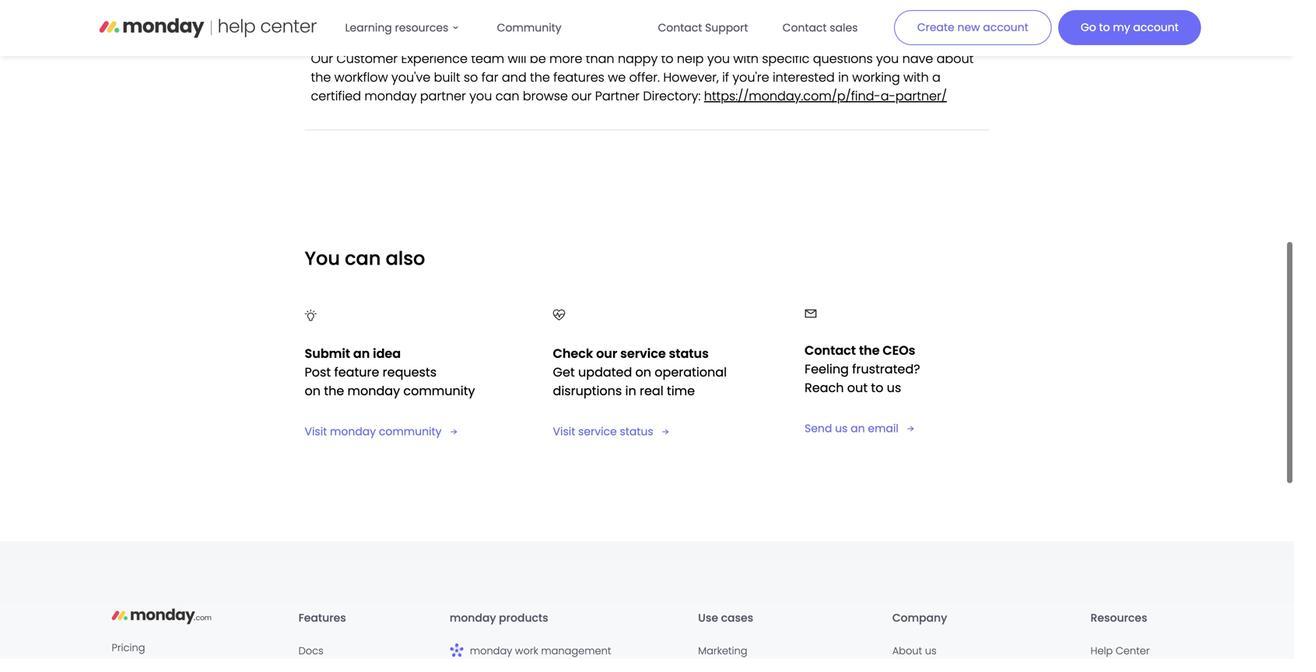 Task type: describe. For each thing, give the bounding box(es) containing it.
create new account
[[917, 20, 1029, 35]]

work
[[515, 644, 538, 658]]

have
[[903, 50, 933, 67]]

the inside submit an idea post feature requests on the monday community
[[324, 382, 344, 400]]

check our service status get updated on operational disruptions in real time
[[553, 345, 727, 400]]

working
[[852, 68, 900, 86]]

go to my account
[[1081, 20, 1179, 35]]

center
[[1116, 644, 1150, 658]]

offer.
[[629, 68, 660, 86]]

reach
[[805, 379, 844, 397]]

out
[[847, 379, 868, 397]]

marketing
[[698, 644, 748, 658]]

use cases
[[698, 611, 753, 626]]

new
[[958, 20, 980, 35]]

features
[[299, 611, 346, 626]]

us for about us
[[925, 644, 937, 658]]

workflow
[[334, 68, 388, 86]]

monday inside our customer experience team will be more than happy to help you with specific questions you have about the workflow you've built so far and the features we offer. however, if you're interested in working with a certified monday partner you can browse our partner directory:
[[365, 87, 417, 105]]

you've
[[391, 68, 431, 86]]

learning resources link
[[336, 12, 472, 44]]

monday logo image
[[112, 604, 212, 629]]

us inside contact the ceos feeling frustrated? reach out to us
[[887, 379, 901, 397]]

you can also
[[305, 246, 425, 272]]

paid
[[389, 19, 417, 36]]

our inside our customer experience team will be more than happy to help you with specific questions you have about the workflow you've built so far and the features we offer. however, if you're interested in working with a certified monday partner you can browse our partner directory:
[[571, 87, 592, 105]]

visit service status link
[[553, 424, 727, 440]]

visit for check our service status get updated on operational disruptions in real time
[[553, 424, 575, 440]]

customer
[[337, 50, 398, 67]]

if
[[722, 68, 729, 86]]

us for send us an email
[[835, 421, 848, 436]]

create
[[917, 20, 955, 35]]

contact sales link
[[773, 12, 867, 44]]

pricing link
[[112, 641, 145, 656]]

partner
[[420, 87, 466, 105]]

questions
[[813, 50, 873, 67]]

a
[[932, 68, 941, 86]]

docs link
[[299, 644, 324, 659]]

send us an email
[[805, 421, 899, 436]]

1 horizontal spatial with
[[904, 68, 929, 86]]

monday work management
[[470, 644, 611, 658]]

2 horizontal spatial to
[[1099, 20, 1110, 35]]

than
[[586, 50, 615, 67]]

time
[[667, 382, 695, 400]]

contact the ceos feeling frustrated? reach out to us
[[805, 342, 920, 397]]

docs
[[299, 644, 324, 658]]

go to my account link
[[1059, 10, 1201, 45]]

you right do
[[331, 19, 354, 36]]

about us link
[[892, 644, 937, 659]]

go
[[1081, 20, 1096, 35]]

learning resources
[[345, 20, 449, 35]]

learning
[[345, 20, 392, 35]]

offer
[[357, 19, 386, 36]]

interested
[[773, 68, 835, 86]]

icon image inside visit service status link
[[660, 429, 672, 435]]

company
[[892, 611, 947, 626]]

far
[[482, 68, 499, 86]]

certified
[[311, 87, 361, 105]]

https://monday.com/p/find-
[[704, 87, 881, 105]]

our inside check our service status get updated on operational disruptions in real time
[[596, 345, 617, 362]]

you down far
[[469, 87, 492, 105]]

0 horizontal spatial service
[[578, 424, 617, 440]]

https://monday.com/p/find-a-partner/
[[704, 87, 947, 105]]

however,
[[663, 68, 719, 86]]

submit an idea post feature requests on the monday community
[[305, 345, 475, 400]]

to inside contact the ceos feeling frustrated? reach out to us
[[871, 379, 884, 397]]

we
[[608, 68, 626, 86]]

management
[[541, 644, 611, 658]]

1 vertical spatial community
[[379, 424, 442, 440]]

resources
[[395, 20, 449, 35]]

my
[[1113, 20, 1131, 35]]

can inside our customer experience team will be more than happy to help you with specific questions you have about the workflow you've built so far and the features we offer. however, if you're interested in working with a certified monday partner you can browse our partner directory:
[[496, 87, 519, 105]]

browse
[[523, 87, 568, 105]]

monday inside submit an idea post feature requests on the monday community
[[348, 382, 400, 400]]

contact for contact sales
[[783, 20, 827, 35]]

do you offer paid training?
[[311, 19, 475, 36]]

on for operational
[[636, 364, 651, 381]]

contact sales
[[783, 20, 858, 35]]

send us an email link
[[805, 421, 920, 437]]

icon image inside send us an email link
[[905, 426, 917, 432]]

features
[[554, 68, 605, 86]]

contact support
[[658, 20, 748, 35]]

icon image inside visit monday community link
[[448, 429, 460, 435]]



Task type: locate. For each thing, give the bounding box(es) containing it.
you up working
[[876, 50, 899, 67]]

in left real
[[625, 382, 636, 400]]

on for the
[[305, 382, 321, 400]]

visit monday community link
[[305, 424, 475, 440]]

ceos
[[883, 342, 916, 359]]

specific
[[762, 50, 810, 67]]

you
[[305, 246, 340, 272]]

0 vertical spatial in
[[838, 68, 849, 86]]

community link
[[488, 12, 571, 44]]

our
[[571, 87, 592, 105], [596, 345, 617, 362]]

more
[[550, 50, 583, 67]]

1 vertical spatial our
[[596, 345, 617, 362]]

real
[[640, 382, 664, 400]]

team
[[471, 50, 504, 67]]

submit
[[305, 345, 350, 362]]

0 vertical spatial community
[[403, 382, 475, 400]]

status
[[669, 345, 709, 362], [620, 424, 654, 440]]

sales
[[830, 20, 858, 35]]

with
[[733, 50, 759, 67], [904, 68, 929, 86]]

with up you're
[[733, 50, 759, 67]]

monday products
[[450, 611, 548, 626]]

visit service status
[[553, 424, 654, 440]]

pricing
[[112, 641, 145, 655]]

help
[[1091, 644, 1113, 658]]

0 horizontal spatial in
[[625, 382, 636, 400]]

send
[[805, 421, 832, 436]]

us right send
[[835, 421, 848, 436]]

help center
[[1091, 644, 1150, 658]]

0 horizontal spatial with
[[733, 50, 759, 67]]

contact for contact support
[[658, 20, 702, 35]]

on down the "post"
[[305, 382, 321, 400]]

the down the our
[[311, 68, 331, 86]]

you up if
[[707, 50, 730, 67]]

so
[[464, 68, 478, 86]]

the up frustrated? on the bottom of the page
[[859, 342, 880, 359]]

to
[[1099, 20, 1110, 35], [661, 50, 674, 67], [871, 379, 884, 397]]

us down frustrated? on the bottom of the page
[[887, 379, 901, 397]]

experience
[[401, 50, 468, 67]]

in inside check our service status get updated on operational disruptions in real time
[[625, 382, 636, 400]]

about us
[[892, 644, 937, 658]]

1 horizontal spatial can
[[496, 87, 519, 105]]

do
[[311, 19, 328, 36]]

on inside check our service status get updated on operational disruptions in real time
[[636, 364, 651, 381]]

0 vertical spatial with
[[733, 50, 759, 67]]

0 vertical spatial our
[[571, 87, 592, 105]]

account right new on the top right
[[983, 20, 1029, 35]]

support
[[705, 20, 748, 35]]

service up real
[[620, 345, 666, 362]]

0 horizontal spatial our
[[571, 87, 592, 105]]

2 account from the left
[[1133, 20, 1179, 35]]

the down be
[[530, 68, 550, 86]]

contact support link
[[649, 12, 758, 44]]

icon image
[[305, 309, 317, 321], [553, 309, 565, 321], [805, 309, 817, 318], [905, 426, 917, 432], [660, 429, 672, 435], [448, 429, 460, 435]]

training?
[[421, 19, 475, 36]]

1 vertical spatial status
[[620, 424, 654, 440]]

status up operational
[[669, 345, 709, 362]]

contact up feeling
[[805, 342, 856, 359]]

an inside send us an email link
[[851, 421, 865, 436]]

can right you
[[345, 246, 381, 272]]

footer wm logo image
[[450, 644, 464, 658]]

on up real
[[636, 364, 651, 381]]

https://monday.com/p/find-a-partner/ link
[[704, 87, 947, 105]]

visit down the "post"
[[305, 424, 327, 440]]

also
[[386, 246, 425, 272]]

our
[[311, 50, 333, 67]]

feature
[[334, 364, 379, 381]]

1 horizontal spatial account
[[1133, 20, 1179, 35]]

get
[[553, 364, 575, 381]]

1 vertical spatial on
[[305, 382, 321, 400]]

account right my
[[1133, 20, 1179, 35]]

our up updated
[[596, 345, 617, 362]]

an inside submit an idea post feature requests on the monday community
[[353, 345, 370, 362]]

our customer experience team will be more than happy to help you with specific questions you have about the workflow you've built so far and the features we offer. however, if you're interested in working with a certified monday partner you can browse our partner directory:
[[311, 50, 974, 105]]

requests
[[383, 364, 437, 381]]

an left "email"
[[851, 421, 865, 436]]

0 horizontal spatial account
[[983, 20, 1029, 35]]

the inside contact the ceos feeling frustrated? reach out to us
[[859, 342, 880, 359]]

2 vertical spatial us
[[925, 644, 937, 658]]

0 vertical spatial can
[[496, 87, 519, 105]]

1 horizontal spatial status
[[669, 345, 709, 362]]

contact for contact the ceos feeling frustrated? reach out to us
[[805, 342, 856, 359]]

idea
[[373, 345, 401, 362]]

1 horizontal spatial our
[[596, 345, 617, 362]]

1 vertical spatial with
[[904, 68, 929, 86]]

can
[[496, 87, 519, 105], [345, 246, 381, 272]]

will
[[508, 50, 527, 67]]

service inside check our service status get updated on operational disruptions in real time
[[620, 345, 666, 362]]

in inside our customer experience team will be more than happy to help you with specific questions you have about the workflow you've built so far and the features we offer. however, if you're interested in working with a certified monday partner you can browse our partner directory:
[[838, 68, 849, 86]]

1 horizontal spatial in
[[838, 68, 849, 86]]

1 horizontal spatial us
[[887, 379, 901, 397]]

account
[[983, 20, 1029, 35], [1133, 20, 1179, 35]]

1 horizontal spatial an
[[851, 421, 865, 436]]

to left help
[[661, 50, 674, 67]]

0 vertical spatial us
[[887, 379, 901, 397]]

0 horizontal spatial an
[[353, 345, 370, 362]]

in down questions
[[838, 68, 849, 86]]

resources
[[1091, 611, 1148, 626]]

use
[[698, 611, 718, 626]]

0 vertical spatial on
[[636, 364, 651, 381]]

partner/
[[896, 87, 947, 105]]

0 horizontal spatial us
[[835, 421, 848, 436]]

monday.com logo image
[[99, 12, 317, 44]]

operational
[[655, 364, 727, 381]]

a-
[[881, 87, 896, 105]]

status inside check our service status get updated on operational disruptions in real time
[[669, 345, 709, 362]]

2 horizontal spatial us
[[925, 644, 937, 658]]

products
[[499, 611, 548, 626]]

1 vertical spatial can
[[345, 246, 381, 272]]

create new account link
[[894, 10, 1052, 45]]

to right go
[[1099, 20, 1110, 35]]

2 visit from the left
[[305, 424, 327, 440]]

to inside our customer experience team will be more than happy to help you with specific questions you have about the workflow you've built so far and the features we offer. however, if you're interested in working with a certified monday partner you can browse our partner directory:
[[661, 50, 674, 67]]

0 horizontal spatial visit
[[305, 424, 327, 440]]

help
[[677, 50, 704, 67]]

1 vertical spatial in
[[625, 382, 636, 400]]

partner
[[595, 87, 640, 105]]

contact
[[658, 20, 702, 35], [783, 20, 827, 35], [805, 342, 856, 359]]

the down the "post"
[[324, 382, 344, 400]]

0 horizontal spatial to
[[661, 50, 674, 67]]

1 horizontal spatial visit
[[553, 424, 575, 440]]

built
[[434, 68, 460, 86]]

0 vertical spatial service
[[620, 345, 666, 362]]

and
[[502, 68, 527, 86]]

help center link
[[1091, 644, 1150, 659]]

happy
[[618, 50, 658, 67]]

community inside submit an idea post feature requests on the monday community
[[403, 382, 475, 400]]

1 horizontal spatial on
[[636, 364, 651, 381]]

status down real
[[620, 424, 654, 440]]

an up feature
[[353, 345, 370, 362]]

our down features
[[571, 87, 592, 105]]

contact inside contact the ceos feeling frustrated? reach out to us
[[805, 342, 856, 359]]

visit for submit an idea post feature requests on the monday community
[[305, 424, 327, 440]]

contact up specific on the right top
[[783, 20, 827, 35]]

on
[[636, 364, 651, 381], [305, 382, 321, 400]]

1 account from the left
[[983, 20, 1029, 35]]

visit inside visit monday community link
[[305, 424, 327, 440]]

visit down disruptions
[[553, 424, 575, 440]]

email
[[868, 421, 899, 436]]

0 horizontal spatial status
[[620, 424, 654, 440]]

community
[[497, 20, 562, 35]]

marketing link
[[698, 644, 748, 659]]

1 vertical spatial to
[[661, 50, 674, 67]]

0 horizontal spatial on
[[305, 382, 321, 400]]

service down disruptions
[[578, 424, 617, 440]]

0 vertical spatial to
[[1099, 20, 1110, 35]]

1 visit from the left
[[553, 424, 575, 440]]

check
[[553, 345, 593, 362]]

about
[[892, 644, 922, 658]]

be
[[530, 50, 546, 67]]

1 vertical spatial service
[[578, 424, 617, 440]]

contact up help
[[658, 20, 702, 35]]

on inside submit an idea post feature requests on the monday community
[[305, 382, 321, 400]]

visit monday community
[[305, 424, 442, 440]]

2 vertical spatial to
[[871, 379, 884, 397]]

you're
[[733, 68, 769, 86]]

1 vertical spatial an
[[851, 421, 865, 436]]

0 vertical spatial status
[[669, 345, 709, 362]]

monday work management link
[[450, 644, 611, 659]]

can down and
[[496, 87, 519, 105]]

disruptions
[[553, 382, 622, 400]]

updated
[[578, 364, 632, 381]]

0 vertical spatial an
[[353, 345, 370, 362]]

to right out
[[871, 379, 884, 397]]

us right about
[[925, 644, 937, 658]]

visit inside visit service status link
[[553, 424, 575, 440]]

visit
[[553, 424, 575, 440], [305, 424, 327, 440]]

service
[[620, 345, 666, 362], [578, 424, 617, 440]]

about
[[937, 50, 974, 67]]

with down the have
[[904, 68, 929, 86]]

1 horizontal spatial to
[[871, 379, 884, 397]]

1 vertical spatial us
[[835, 421, 848, 436]]

0 horizontal spatial can
[[345, 246, 381, 272]]

frustrated?
[[852, 361, 920, 378]]

1 horizontal spatial service
[[620, 345, 666, 362]]



Task type: vqa. For each thing, say whether or not it's contained in the screenshot.
the rightmost is
no



